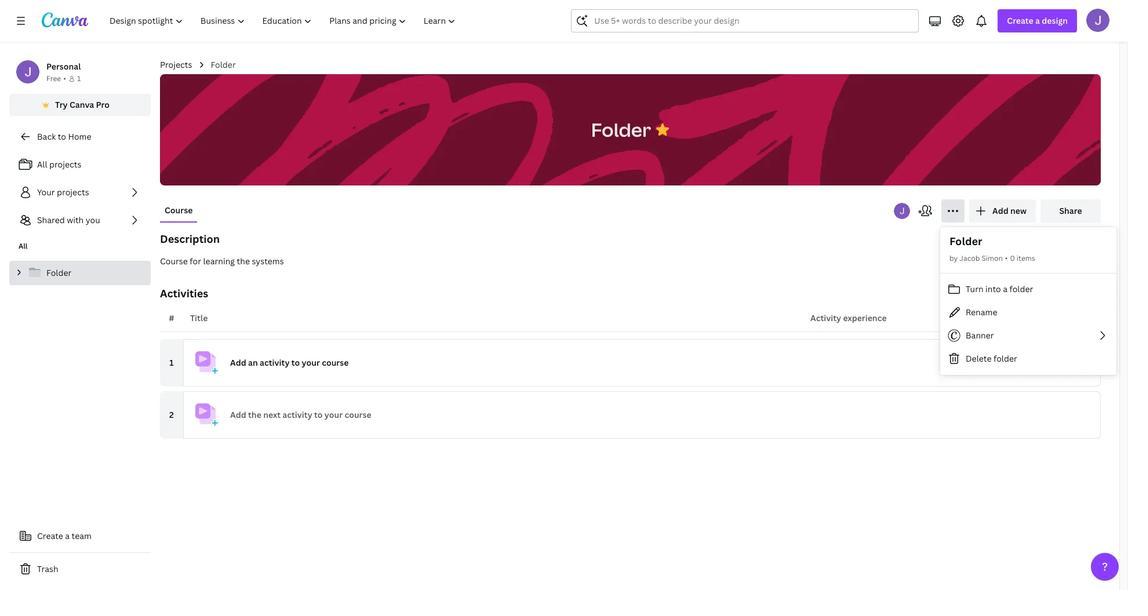Task type: describe. For each thing, give the bounding box(es) containing it.
#
[[169, 313, 174, 324]]

create for create a team
[[37, 531, 63, 542]]

add new
[[993, 205, 1027, 216]]

course button
[[160, 200, 197, 222]]

activity experience
[[811, 313, 887, 324]]

your projects link
[[9, 181, 151, 204]]

1 horizontal spatial your
[[325, 410, 343, 421]]

activities
[[160, 287, 208, 300]]

try canva pro
[[55, 99, 110, 110]]

create a team button
[[9, 525, 151, 548]]

delete
[[966, 353, 992, 364]]

simon
[[982, 253, 1003, 263]]

shared with you
[[37, 215, 100, 226]]

2 vertical spatial to
[[314, 410, 323, 421]]

systems
[[252, 256, 284, 267]]

•
[[63, 74, 66, 84]]

add for add the next activity to your course
[[230, 410, 246, 421]]

all for all projects
[[37, 159, 47, 170]]

create a design button
[[999, 9, 1078, 32]]

you
[[86, 215, 100, 226]]

your projects
[[37, 187, 89, 198]]

course for learning the systems
[[160, 256, 284, 267]]

add an activity to your course button
[[183, 339, 1102, 387]]

create a team
[[37, 531, 92, 542]]

try
[[55, 99, 68, 110]]

1 vertical spatial folder
[[994, 353, 1018, 364]]

jacob simon image
[[1087, 9, 1110, 32]]

back to home link
[[9, 125, 151, 149]]

1 vertical spatial course
[[345, 410, 372, 421]]

add for add new
[[993, 205, 1009, 216]]

design
[[1043, 15, 1069, 26]]

personal
[[46, 61, 81, 72]]

list containing all projects
[[9, 153, 151, 232]]

projects for all projects
[[49, 159, 81, 170]]

folder inside button
[[592, 117, 652, 142]]

0 horizontal spatial 1
[[77, 74, 81, 84]]

jacob
[[960, 253, 981, 263]]

with
[[67, 215, 84, 226]]

share
[[1060, 205, 1083, 216]]

turn into a folder button
[[941, 278, 1117, 301]]

course inside dropdown button
[[322, 357, 349, 368]]

free •
[[46, 74, 66, 84]]

new
[[1011, 205, 1027, 216]]

a for team
[[65, 531, 70, 542]]

rename button
[[941, 301, 1117, 324]]

an
[[248, 357, 258, 368]]

your inside dropdown button
[[302, 357, 320, 368]]

a for design
[[1036, 15, 1041, 26]]

add new button
[[970, 200, 1037, 223]]

2
[[169, 410, 174, 421]]

items
[[1017, 253, 1036, 263]]

1 vertical spatial a
[[1004, 284, 1008, 295]]

by
[[950, 253, 959, 263]]



Task type: vqa. For each thing, say whether or not it's contained in the screenshot.
ARP
no



Task type: locate. For each thing, give the bounding box(es) containing it.
activity right "next" in the bottom of the page
[[283, 410, 312, 421]]

turn into a folder
[[966, 284, 1034, 295]]

0 horizontal spatial your
[[302, 357, 320, 368]]

1 vertical spatial activity
[[283, 410, 312, 421]]

all for all
[[19, 241, 28, 251]]

pro
[[96, 99, 110, 110]]

free
[[46, 74, 61, 84]]

banner button
[[941, 324, 1117, 347]]

create inside dropdown button
[[1008, 15, 1034, 26]]

1 down # at the bottom
[[170, 357, 174, 368]]

description
[[160, 232, 220, 246]]

into
[[986, 284, 1002, 295]]

0 vertical spatial all
[[37, 159, 47, 170]]

1 horizontal spatial a
[[1004, 284, 1008, 295]]

add
[[993, 205, 1009, 216], [230, 357, 246, 368], [230, 410, 246, 421]]

trash
[[37, 564, 58, 575]]

share button
[[1041, 200, 1102, 223]]

1 vertical spatial to
[[292, 357, 300, 368]]

0 vertical spatial activity
[[260, 357, 290, 368]]

to right back at the left of page
[[58, 131, 66, 142]]

create inside button
[[37, 531, 63, 542]]

0 vertical spatial course
[[165, 205, 193, 216]]

projects
[[49, 159, 81, 170], [57, 187, 89, 198]]

create a design
[[1008, 15, 1069, 26]]

a left design
[[1036, 15, 1041, 26]]

create
[[1008, 15, 1034, 26], [37, 531, 63, 542]]

add inside add new dropdown button
[[993, 205, 1009, 216]]

all projects link
[[9, 153, 151, 176]]

add inside add an activity to your course dropdown button
[[230, 357, 246, 368]]

add for add an activity to your course
[[230, 357, 246, 368]]

create for create a design
[[1008, 15, 1034, 26]]

top level navigation element
[[102, 9, 466, 32]]

projects right your
[[57, 187, 89, 198]]

1 horizontal spatial create
[[1008, 15, 1034, 26]]

title
[[190, 313, 208, 324]]

0 vertical spatial a
[[1036, 15, 1041, 26]]

1 vertical spatial all
[[19, 241, 28, 251]]

to right an
[[292, 357, 300, 368]]

1 horizontal spatial all
[[37, 159, 47, 170]]

add the next activity to your course
[[230, 410, 372, 421]]

activity inside dropdown button
[[260, 357, 290, 368]]

projects link
[[160, 59, 192, 71]]

create left team
[[37, 531, 63, 542]]

by jacob simon
[[950, 253, 1003, 263]]

2 vertical spatial a
[[65, 531, 70, 542]]

0 vertical spatial create
[[1008, 15, 1034, 26]]

for
[[190, 256, 201, 267]]

turn
[[966, 284, 984, 295]]

course for course for learning the systems
[[160, 256, 188, 267]]

projects
[[160, 59, 192, 70]]

0 vertical spatial folder
[[1010, 284, 1034, 295]]

a
[[1036, 15, 1041, 26], [1004, 284, 1008, 295], [65, 531, 70, 542]]

0 vertical spatial the
[[237, 256, 250, 267]]

the right learning
[[237, 256, 250, 267]]

course for course
[[165, 205, 193, 216]]

1 right •
[[77, 74, 81, 84]]

rename
[[966, 307, 998, 318]]

to right "next" in the bottom of the page
[[314, 410, 323, 421]]

shared
[[37, 215, 65, 226]]

Search search field
[[595, 10, 896, 32]]

your
[[302, 357, 320, 368], [325, 410, 343, 421]]

access
[[969, 313, 996, 324]]

banner
[[966, 330, 995, 341]]

learning
[[203, 256, 235, 267]]

add left an
[[230, 357, 246, 368]]

folder
[[211, 59, 236, 70], [592, 117, 652, 142], [950, 234, 983, 248], [46, 267, 72, 278]]

None search field
[[572, 9, 920, 32]]

delete folder
[[966, 353, 1018, 364]]

course for learning the systems button
[[160, 255, 1102, 268]]

0 vertical spatial projects
[[49, 159, 81, 170]]

0 horizontal spatial all
[[19, 241, 28, 251]]

back to home
[[37, 131, 91, 142]]

folder up rename button
[[1010, 284, 1034, 295]]

activity
[[260, 357, 290, 368], [283, 410, 312, 421]]

2 vertical spatial add
[[230, 410, 246, 421]]

0 items
[[1011, 253, 1036, 263]]

activity right an
[[260, 357, 290, 368]]

the inside button
[[237, 256, 250, 267]]

next
[[263, 410, 281, 421]]

add left new
[[993, 205, 1009, 216]]

activity
[[811, 313, 842, 324]]

course
[[165, 205, 193, 216], [160, 256, 188, 267]]

1 vertical spatial your
[[325, 410, 343, 421]]

all projects
[[37, 159, 81, 170]]

home
[[68, 131, 91, 142]]

back
[[37, 131, 56, 142]]

0 vertical spatial your
[[302, 357, 320, 368]]

a right into
[[1004, 284, 1008, 295]]

1 vertical spatial add
[[230, 357, 246, 368]]

add left "next" in the bottom of the page
[[230, 410, 246, 421]]

a left team
[[65, 531, 70, 542]]

0
[[1011, 253, 1016, 263]]

0 horizontal spatial create
[[37, 531, 63, 542]]

course up description
[[165, 205, 193, 216]]

trash link
[[9, 558, 151, 581]]

projects for your projects
[[57, 187, 89, 198]]

1 horizontal spatial to
[[292, 357, 300, 368]]

0 vertical spatial add
[[993, 205, 1009, 216]]

course
[[322, 357, 349, 368], [345, 410, 372, 421]]

0 vertical spatial folder link
[[211, 59, 236, 71]]

experience
[[844, 313, 887, 324]]

folder right delete
[[994, 353, 1018, 364]]

1 vertical spatial projects
[[57, 187, 89, 198]]

1 vertical spatial folder link
[[9, 261, 151, 285]]

0 vertical spatial 1
[[77, 74, 81, 84]]

the left "next" in the bottom of the page
[[248, 410, 262, 421]]

the
[[237, 256, 250, 267], [248, 410, 262, 421]]

folder button
[[586, 112, 657, 148]]

course left for
[[160, 256, 188, 267]]

0 vertical spatial course
[[322, 357, 349, 368]]

1 vertical spatial create
[[37, 531, 63, 542]]

to inside dropdown button
[[292, 357, 300, 368]]

team
[[72, 531, 92, 542]]

1
[[77, 74, 81, 84], [170, 357, 174, 368]]

folder link
[[211, 59, 236, 71], [9, 261, 151, 285]]

a inside dropdown button
[[1036, 15, 1041, 26]]

0 horizontal spatial folder link
[[9, 261, 151, 285]]

1 vertical spatial 1
[[170, 357, 174, 368]]

1 horizontal spatial 1
[[170, 357, 174, 368]]

projects down back to home
[[49, 159, 81, 170]]

create left design
[[1008, 15, 1034, 26]]

0 vertical spatial to
[[58, 131, 66, 142]]

try canva pro button
[[9, 94, 151, 116]]

2 horizontal spatial a
[[1036, 15, 1041, 26]]

0 horizontal spatial to
[[58, 131, 66, 142]]

to
[[58, 131, 66, 142], [292, 357, 300, 368], [314, 410, 323, 421]]

add an activity to your course
[[230, 357, 349, 368]]

your
[[37, 187, 55, 198]]

1 horizontal spatial folder link
[[211, 59, 236, 71]]

2 horizontal spatial to
[[314, 410, 323, 421]]

delete folder button
[[941, 347, 1117, 371]]

1 vertical spatial the
[[248, 410, 262, 421]]

canva
[[70, 99, 94, 110]]

0 horizontal spatial a
[[65, 531, 70, 542]]

folder link down shared with you link
[[9, 261, 151, 285]]

list
[[9, 153, 151, 232]]

all
[[37, 159, 47, 170], [19, 241, 28, 251]]

folder
[[1010, 284, 1034, 295], [994, 353, 1018, 364]]

1 vertical spatial course
[[160, 256, 188, 267]]

folder link right projects link
[[211, 59, 236, 71]]

shared with you link
[[9, 209, 151, 232]]



